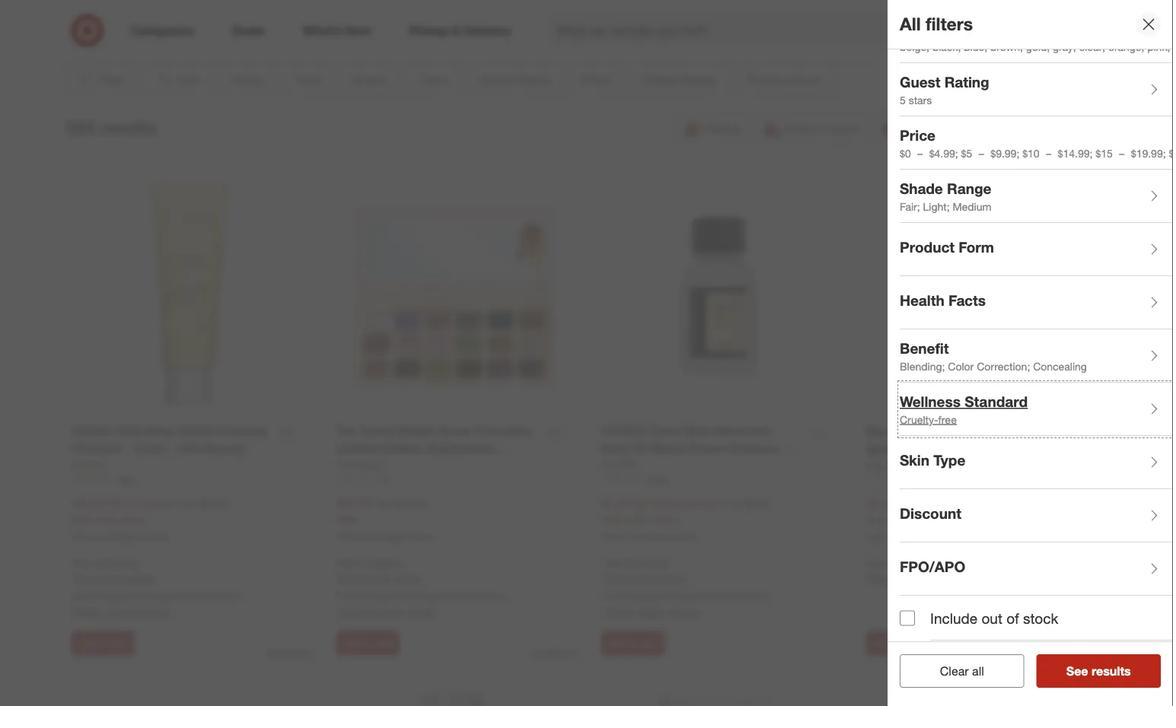 Task type: describe. For each thing, give the bounding box(es) containing it.
product
[[900, 239, 955, 256]]

gray;
[[1053, 40, 1077, 53]]

purchased inside $24.00 ( $5.71 /ounce ) reg $30.00 sale ends today when purchased online
[[98, 532, 141, 543]]

black;
[[933, 40, 962, 53]]

/fluid
[[663, 497, 687, 511]]

ends inside $5.95 ( $5.89 /fluid ounce ) reg $8.50 sale ends today when purchased online
[[626, 513, 649, 527]]

reg inside $5.95 ( $5.89 /fluid ounce ) reg $8.50 sale ends today when purchased online
[[725, 497, 741, 511]]

form
[[959, 239, 995, 256]]

search
[[917, 24, 953, 39]]

austin for $27.00
[[413, 591, 443, 604]]

see results
[[1067, 664, 1132, 679]]

purchased inside $5.95 ( $5.89 /fluid ounce ) reg $8.50 sale ends today when purchased online
[[628, 532, 672, 543]]

filters
[[926, 13, 974, 35]]

stores for $27.00
[[406, 606, 435, 619]]

shipping inside free shipping * * exclusions apply.
[[891, 557, 932, 571]]

584 results
[[66, 117, 157, 139]]

sale inside $27.00 reg $54.00 sale when purchased online
[[337, 513, 358, 527]]

1997
[[649, 474, 669, 485]]

$10
[[1023, 147, 1040, 160]]

discount
[[900, 505, 962, 523]]

today inside $5.95 ( $5.89 /fluid ounce ) reg $8.50 sale ends today when purchased online
[[652, 513, 679, 527]]

apply. for exclusions apply. link under $5.95 ( $5.89 /fluid ounce ) reg $8.50 sale ends today when purchased online
[[659, 573, 688, 586]]

$19.99;
[[1132, 147, 1167, 160]]

rating
[[945, 74, 990, 91]]

$24.00
[[72, 496, 108, 511]]

exclusions apply. link down $5.95 ( $5.89 /fluid ounce ) reg $8.50 sale ends today when purchased online
[[606, 573, 688, 586]]

ends inside $3.50 - $8.40 sale ends today when purchased online
[[891, 514, 914, 527]]

wellness standard cruelty-free
[[900, 394, 1028, 426]]

check for $27.00
[[337, 606, 367, 619]]

$5.95
[[602, 496, 631, 511]]

( for $24.00
[[111, 497, 114, 511]]

$24.00 ( $5.71 /ounce ) reg $30.00 sale ends today when purchased online
[[72, 496, 229, 543]]

austin for $24.00
[[148, 591, 178, 604]]

clear all button
[[900, 655, 1025, 689]]

beige; black; blue; brown; gold; gray; clear; orange; pink; button
[[900, 10, 1174, 63]]

free for exclusions apply. link under $24.00 ( $5.71 /ounce ) reg $30.00 sale ends today when purchased online
[[72, 557, 93, 570]]

of
[[1007, 610, 1020, 628]]

standard
[[965, 394, 1028, 411]]

color
[[949, 360, 974, 373]]

beige;
[[900, 40, 930, 53]]

search button
[[917, 14, 953, 50]]

beige; black; blue; brown; gold; gray; clear; orange; pink; 
[[900, 40, 1174, 53]]

purchased inside $27.00 reg $54.00 sale when purchased online
[[363, 532, 406, 543]]

online inside $3.50 - $8.40 sale ends today when purchased online
[[939, 532, 964, 544]]

out
[[982, 610, 1003, 628]]

( for $5.95
[[634, 497, 637, 511]]

$5
[[962, 147, 973, 160]]

skin
[[900, 452, 930, 470]]

when inside $24.00 ( $5.71 /ounce ) reg $30.00 sale ends today when purchased online
[[72, 532, 95, 543]]

$5.89
[[637, 497, 663, 511]]

6 link
[[337, 473, 571, 486]]

$8.40
[[908, 497, 938, 512]]

/ounce
[[140, 497, 173, 511]]

3 lamar from the left
[[742, 591, 772, 604]]

sale inside $24.00 ( $5.71 /ounce ) reg $30.00 sale ends today when purchased online
[[72, 513, 92, 527]]

6
[[384, 474, 389, 485]]

blue;
[[965, 40, 988, 53]]

gold;
[[1027, 40, 1050, 53]]

purchased inside $3.50 - $8.40 sale ends today when purchased online
[[893, 532, 937, 544]]

advertisement region
[[130, 0, 1044, 36]]

What can we help you find? suggestions appear below search field
[[548, 14, 927, 47]]

orange;
[[1109, 40, 1145, 53]]

5
[[900, 93, 906, 107]]

fpo/apo button
[[900, 543, 1174, 596]]

available for $27.00
[[357, 591, 398, 604]]

correction;
[[977, 360, 1031, 373]]

lamar for $24.00
[[212, 591, 242, 604]]

health facts
[[900, 292, 986, 310]]

all filters dialog
[[888, 0, 1174, 707]]

lamar for $27.00
[[477, 591, 507, 604]]

stars
[[909, 93, 933, 107]]

not for $24.00
[[72, 591, 89, 604]]

guest
[[900, 74, 941, 91]]

apply. for exclusions apply. link below $27.00 reg $54.00 sale when purchased online
[[394, 573, 423, 586]]

3 not from the left
[[602, 591, 619, 604]]

$8.50
[[744, 497, 770, 511]]

$14.99;
[[1058, 147, 1093, 160]]

3 nearby from the left
[[636, 606, 668, 619]]

free
[[939, 413, 957, 426]]

exclusions apply. link up include out of stock option
[[871, 573, 953, 587]]

clear all
[[941, 664, 985, 679]]

product form button
[[900, 223, 1174, 277]]

ounce
[[690, 497, 720, 511]]

3 check from the left
[[602, 606, 633, 619]]

all
[[900, 13, 921, 35]]

$5.71
[[114, 497, 140, 511]]

$9.99;
[[991, 147, 1020, 160]]

shade range fair; light; medium
[[900, 180, 992, 213]]

check for $24.00
[[72, 606, 102, 619]]

clear
[[941, 664, 969, 679]]

3 stores from the left
[[671, 606, 700, 619]]

check nearby stores button for $27.00
[[337, 605, 435, 620]]

discount button
[[900, 490, 1174, 543]]

skin type
[[900, 452, 966, 470]]

see results button
[[1037, 655, 1162, 689]]

product form
[[900, 239, 995, 256]]

reg inside $27.00 reg $54.00 sale when purchased online
[[376, 497, 392, 511]]

1997 link
[[602, 473, 836, 486]]

skin type button
[[900, 436, 1174, 490]]

shipping for exclusions apply. link under $24.00 ( $5.71 /ounce ) reg $30.00 sale ends today when purchased online
[[96, 557, 136, 570]]

3 check nearby stores button from the left
[[602, 605, 700, 620]]

$0
[[900, 147, 912, 160]]

sponsored for $24.00
[[267, 648, 312, 660]]

wellness
[[900, 394, 961, 411]]

medium
[[953, 200, 992, 213]]

light;
[[924, 200, 950, 213]]

online inside $24.00 ( $5.71 /ounce ) reg $30.00 sale ends today when purchased online
[[144, 532, 168, 543]]

health
[[900, 292, 945, 310]]

reg inside $24.00 ( $5.71 /ounce ) reg $30.00 sale ends today when purchased online
[[179, 497, 194, 511]]



Task type: locate. For each thing, give the bounding box(es) containing it.
) down 865 link
[[173, 497, 176, 511]]

0 horizontal spatial free shipping * * exclusions apply. not available at austin south lamar check nearby stores
[[72, 557, 242, 619]]

south for $24.00
[[181, 591, 209, 604]]

apply. up the include on the bottom right of page
[[924, 573, 953, 587]]

)
[[173, 497, 176, 511], [720, 497, 722, 511]]

0 horizontal spatial nearby
[[105, 606, 138, 619]]

stock
[[1024, 610, 1059, 628]]

1 ( from the left
[[111, 497, 114, 511]]

free for exclusions apply. link below $27.00 reg $54.00 sale when purchased online
[[337, 557, 358, 570]]

2 horizontal spatial south
[[711, 591, 739, 604]]

1 horizontal spatial not
[[337, 591, 354, 604]]

purchased down the $5.71
[[98, 532, 141, 543]]

reg down 865 link
[[179, 497, 194, 511]]

apply. inside free shipping * * exclusions apply.
[[924, 573, 953, 587]]

1 sponsored from the left
[[267, 648, 312, 660]]

not for $27.00
[[337, 591, 354, 604]]

when inside $27.00 reg $54.00 sale when purchased online
[[337, 532, 360, 543]]

today inside $24.00 ( $5.71 /ounce ) reg $30.00 sale ends today when purchased online
[[122, 513, 149, 527]]

1 horizontal spatial stores
[[406, 606, 435, 619]]

type
[[934, 452, 966, 470]]

2 horizontal spatial today
[[917, 514, 944, 527]]

results
[[100, 117, 157, 139], [1092, 664, 1132, 679]]

apply. down $24.00 ( $5.71 /ounce ) reg $30.00 sale ends today when purchased online
[[129, 573, 158, 586]]

south
[[181, 591, 209, 604], [446, 591, 474, 604], [711, 591, 739, 604]]

ends down $5.89
[[626, 513, 649, 527]]

online down /ounce
[[144, 532, 168, 543]]

fpo/apo
[[900, 559, 966, 576]]

exclusions apply. link down $24.00 ( $5.71 /ounce ) reg $30.00 sale ends today when purchased online
[[75, 573, 158, 586]]

2 lamar from the left
[[477, 591, 507, 604]]

health facts button
[[900, 277, 1174, 330]]

2 austin from the left
[[413, 591, 443, 604]]

3 at from the left
[[666, 591, 675, 604]]

0 horizontal spatial lamar
[[212, 591, 242, 604]]

shipping down $5.95 ( $5.89 /fluid ounce ) reg $8.50 sale ends today when purchased online
[[626, 557, 667, 570]]

2 horizontal spatial available
[[622, 591, 663, 604]]

1 check nearby stores button from the left
[[72, 605, 170, 620]]

free shipping * * exclusions apply.
[[867, 557, 953, 587]]

2 free shipping * * exclusions apply. not available at austin south lamar check nearby stores from the left
[[337, 557, 507, 619]]

shipping
[[96, 557, 136, 570], [361, 557, 401, 570], [626, 557, 667, 570], [891, 557, 932, 571]]

2 horizontal spatial check nearby stores button
[[602, 605, 700, 620]]

2 not from the left
[[337, 591, 354, 604]]

available
[[92, 591, 133, 604], [357, 591, 398, 604], [622, 591, 663, 604]]

2 reg from the left
[[376, 497, 392, 511]]

$5.95 ( $5.89 /fluid ounce ) reg $8.50 sale ends today when purchased online
[[602, 496, 770, 543]]

today down /fluid
[[652, 513, 679, 527]]

include out of stock
[[931, 610, 1059, 628]]

fair;
[[900, 200, 921, 213]]

price
[[900, 127, 936, 144]]

1 horizontal spatial ends
[[626, 513, 649, 527]]

865 link
[[72, 473, 306, 486]]

shipping for exclusions apply. link below $27.00 reg $54.00 sale when purchased online
[[361, 557, 401, 570]]

1 horizontal spatial check nearby stores button
[[337, 605, 435, 620]]

) inside $5.95 ( $5.89 /fluid ounce ) reg $8.50 sale ends today when purchased online
[[720, 497, 722, 511]]

online down $54.00
[[409, 532, 433, 543]]

0 horizontal spatial sponsored
[[267, 648, 312, 660]]

1 free shipping * * exclusions apply. not available at austin south lamar check nearby stores from the left
[[72, 557, 242, 619]]

1 austin from the left
[[148, 591, 178, 604]]

2 horizontal spatial check
[[602, 606, 633, 619]]

free for exclusions apply. link under $5.95 ( $5.89 /fluid ounce ) reg $8.50 sale ends today when purchased online
[[602, 557, 623, 570]]

free down $27.00 reg $54.00 sale when purchased online
[[337, 557, 358, 570]]

purchased down the 'discount'
[[893, 532, 937, 544]]

( right $24.00
[[111, 497, 114, 511]]

1 reg from the left
[[179, 497, 194, 511]]

sale down $24.00
[[72, 513, 92, 527]]

$54.00
[[395, 497, 427, 511]]

ends
[[95, 513, 119, 527], [626, 513, 649, 527], [891, 514, 914, 527]]

sale inside $3.50 - $8.40 sale ends today when purchased online
[[867, 514, 888, 527]]

free down $24.00
[[72, 557, 93, 570]]

sale
[[72, 513, 92, 527], [337, 513, 358, 527], [602, 513, 623, 527], [867, 514, 888, 527]]

when down '$27.00'
[[337, 532, 360, 543]]

2 nearby from the left
[[370, 606, 403, 619]]

0 horizontal spatial austin
[[148, 591, 178, 604]]

2 horizontal spatial at
[[666, 591, 675, 604]]

see
[[1067, 664, 1089, 679]]

when down $24.00
[[72, 532, 95, 543]]

online inside $5.95 ( $5.89 /fluid ounce ) reg $8.50 sale ends today when purchased online
[[674, 532, 699, 543]]

1 horizontal spatial free shipping * * exclusions apply. not available at austin south lamar check nearby stores
[[337, 557, 507, 619]]

at for $24.00
[[136, 591, 145, 604]]

sale down $5.95
[[602, 513, 623, 527]]

$
[[1170, 147, 1174, 160]]

) inside $24.00 ( $5.71 /ounce ) reg $30.00 sale ends today when purchased online
[[173, 497, 176, 511]]

concealing
[[1034, 360, 1088, 373]]

today
[[122, 513, 149, 527], [652, 513, 679, 527], [917, 514, 944, 527]]

reg down 6
[[376, 497, 392, 511]]

2 ) from the left
[[720, 497, 722, 511]]

0 horizontal spatial at
[[136, 591, 145, 604]]

0 horizontal spatial south
[[181, 591, 209, 604]]

ends down $24.00
[[95, 513, 119, 527]]

sponsored
[[267, 648, 312, 660], [532, 648, 577, 660]]

( right $5.95
[[634, 497, 637, 511]]

2 check from the left
[[337, 606, 367, 619]]

2 horizontal spatial free shipping * * exclusions apply. not available at austin south lamar check nearby stores
[[602, 557, 772, 619]]

3 free shipping * * exclusions apply. not available at austin south lamar check nearby stores from the left
[[602, 557, 772, 619]]

$15
[[1096, 147, 1113, 160]]

3 reg from the left
[[725, 497, 741, 511]]

check
[[72, 606, 102, 619], [337, 606, 367, 619], [602, 606, 633, 619]]

0 horizontal spatial )
[[173, 497, 176, 511]]

pink;
[[1148, 40, 1171, 53]]

1 vertical spatial results
[[1092, 664, 1132, 679]]

online down /fluid
[[674, 532, 699, 543]]

price $0  –  $4.99; $5  –  $9.99; $10  –  $14.99; $15  –  $19.99; $
[[900, 127, 1174, 160]]

shipping down $24.00 ( $5.71 /ounce ) reg $30.00 sale ends today when purchased online
[[96, 557, 136, 570]]

when inside $5.95 ( $5.89 /fluid ounce ) reg $8.50 sale ends today when purchased online
[[602, 532, 625, 543]]

2 south from the left
[[446, 591, 474, 604]]

1 horizontal spatial lamar
[[477, 591, 507, 604]]

facts
[[949, 292, 986, 310]]

free shipping * * exclusions apply. not available at austin south lamar check nearby stores for $27.00
[[337, 557, 507, 619]]

apply. for exclusions apply. link under $24.00 ( $5.71 /ounce ) reg $30.00 sale ends today when purchased online
[[129, 573, 158, 586]]

( inside $24.00 ( $5.71 /ounce ) reg $30.00 sale ends today when purchased online
[[111, 497, 114, 511]]

at for $27.00
[[401, 591, 410, 604]]

results right see
[[1092, 664, 1132, 679]]

purchased
[[98, 532, 141, 543], [363, 532, 406, 543], [628, 532, 672, 543], [893, 532, 937, 544]]

$4.99;
[[930, 147, 959, 160]]

2 horizontal spatial stores
[[671, 606, 700, 619]]

1 horizontal spatial south
[[446, 591, 474, 604]]

0 horizontal spatial check nearby stores button
[[72, 605, 170, 620]]

nearby for $27.00
[[370, 606, 403, 619]]

sponsored for $27.00
[[532, 648, 577, 660]]

stores for $24.00
[[141, 606, 170, 619]]

free shipping * * exclusions apply. not available at austin south lamar check nearby stores for $24.00
[[72, 557, 242, 619]]

today down the $5.71
[[122, 513, 149, 527]]

1 horizontal spatial today
[[652, 513, 679, 527]]

1 horizontal spatial reg
[[376, 497, 392, 511]]

range
[[948, 180, 992, 198]]

include
[[931, 610, 978, 628]]

apply. down $5.95 ( $5.89 /fluid ounce ) reg $8.50 sale ends today when purchased online
[[659, 573, 688, 586]]

reg left $8.50
[[725, 497, 741, 511]]

0 horizontal spatial available
[[92, 591, 133, 604]]

1 horizontal spatial results
[[1092, 664, 1132, 679]]

2 horizontal spatial nearby
[[636, 606, 668, 619]]

south for $27.00
[[446, 591, 474, 604]]

shade
[[900, 180, 943, 198]]

blending;
[[900, 360, 946, 373]]

free inside free shipping * * exclusions apply.
[[867, 557, 888, 571]]

nearby for $24.00
[[105, 606, 138, 619]]

1 horizontal spatial austin
[[413, 591, 443, 604]]

purchased down $5.89
[[628, 532, 672, 543]]

1 horizontal spatial sponsored
[[532, 648, 577, 660]]

check nearby stores button for $24.00
[[72, 605, 170, 620]]

2 at from the left
[[401, 591, 410, 604]]

2 horizontal spatial ends
[[891, 514, 914, 527]]

584
[[66, 117, 95, 139]]

-
[[900, 497, 905, 512]]

1 ) from the left
[[173, 497, 176, 511]]

$30.00
[[197, 497, 229, 511]]

1 horizontal spatial available
[[357, 591, 398, 604]]

online inside $27.00 reg $54.00 sale when purchased online
[[409, 532, 433, 543]]

2 available from the left
[[357, 591, 398, 604]]

results for see results
[[1092, 664, 1132, 679]]

sale down '$27.00'
[[337, 513, 358, 527]]

when inside $3.50 - $8.40 sale ends today when purchased online
[[867, 532, 891, 544]]

2 horizontal spatial not
[[602, 591, 619, 604]]

clear;
[[1080, 40, 1106, 53]]

$27.00 reg $54.00 sale when purchased online
[[337, 496, 433, 543]]

lamar
[[212, 591, 242, 604], [477, 591, 507, 604], [742, 591, 772, 604]]

2 ( from the left
[[634, 497, 637, 511]]

free left fpo/apo
[[867, 557, 888, 571]]

0 horizontal spatial not
[[72, 591, 89, 604]]

exclusions apply. link down $27.00 reg $54.00 sale when purchased online
[[340, 573, 423, 586]]

2 horizontal spatial lamar
[[742, 591, 772, 604]]

0 horizontal spatial today
[[122, 513, 149, 527]]

0 horizontal spatial ends
[[95, 513, 119, 527]]

1 horizontal spatial )
[[720, 497, 722, 511]]

2 sponsored from the left
[[532, 648, 577, 660]]

0 horizontal spatial check
[[72, 606, 102, 619]]

results inside button
[[1092, 664, 1132, 679]]

) down the 1997 link
[[720, 497, 722, 511]]

exclusions inside free shipping * * exclusions apply.
[[871, 573, 922, 587]]

ends down '-'
[[891, 514, 914, 527]]

0 horizontal spatial (
[[111, 497, 114, 511]]

purchased down $54.00
[[363, 532, 406, 543]]

1 nearby from the left
[[105, 606, 138, 619]]

today down $8.40
[[917, 514, 944, 527]]

3 available from the left
[[622, 591, 663, 604]]

stores
[[141, 606, 170, 619], [406, 606, 435, 619], [671, 606, 700, 619]]

apply. down $27.00 reg $54.00 sale when purchased online
[[394, 573, 423, 586]]

when down $3.50
[[867, 532, 891, 544]]

$27.00
[[337, 496, 373, 511]]

( inside $5.95 ( $5.89 /fluid ounce ) reg $8.50 sale ends today when purchased online
[[634, 497, 637, 511]]

1 available from the left
[[92, 591, 133, 604]]

(
[[111, 497, 114, 511], [634, 497, 637, 511]]

1 horizontal spatial (
[[634, 497, 637, 511]]

cruelty-
[[900, 413, 939, 426]]

1 check from the left
[[72, 606, 102, 619]]

results for 584 results
[[100, 117, 157, 139]]

guest rating 5 stars
[[900, 74, 990, 107]]

3 south from the left
[[711, 591, 739, 604]]

1 at from the left
[[136, 591, 145, 604]]

online down the 'discount'
[[939, 532, 964, 544]]

sale inside $5.95 ( $5.89 /fluid ounce ) reg $8.50 sale ends today when purchased online
[[602, 513, 623, 527]]

1 lamar from the left
[[212, 591, 242, 604]]

all filters
[[900, 13, 974, 35]]

shipping for exclusions apply. link under $5.95 ( $5.89 /fluid ounce ) reg $8.50 sale ends today when purchased online
[[626, 557, 667, 570]]

1 horizontal spatial at
[[401, 591, 410, 604]]

shipping down $3.50 - $8.40 sale ends today when purchased online
[[891, 557, 932, 571]]

1 horizontal spatial check
[[337, 606, 367, 619]]

3 austin from the left
[[678, 591, 708, 604]]

$3.50
[[867, 497, 897, 512]]

*
[[136, 557, 140, 570], [401, 557, 405, 570], [667, 557, 670, 570], [932, 557, 935, 571], [72, 573, 75, 586], [337, 573, 340, 586], [602, 573, 606, 586], [867, 573, 871, 587]]

0 horizontal spatial reg
[[179, 497, 194, 511]]

865
[[119, 474, 134, 485]]

2 stores from the left
[[406, 606, 435, 619]]

today inside $3.50 - $8.40 sale ends today when purchased online
[[917, 514, 944, 527]]

Include out of stock checkbox
[[900, 611, 916, 627]]

0 horizontal spatial stores
[[141, 606, 170, 619]]

shipping down $27.00 reg $54.00 sale when purchased online
[[361, 557, 401, 570]]

results right 584
[[100, 117, 157, 139]]

2 check nearby stores button from the left
[[337, 605, 435, 620]]

brown;
[[991, 40, 1024, 53]]

2 horizontal spatial reg
[[725, 497, 741, 511]]

when down $5.95
[[602, 532, 625, 543]]

ends inside $24.00 ( $5.71 /ounce ) reg $30.00 sale ends today when purchased online
[[95, 513, 119, 527]]

0 vertical spatial results
[[100, 117, 157, 139]]

benefit blending; color correction; concealing
[[900, 340, 1088, 373]]

1 south from the left
[[181, 591, 209, 604]]

austin
[[148, 591, 178, 604], [413, 591, 443, 604], [678, 591, 708, 604]]

1 not from the left
[[72, 591, 89, 604]]

free down $5.95
[[602, 557, 623, 570]]

sale down $3.50
[[867, 514, 888, 527]]

available for $24.00
[[92, 591, 133, 604]]

benefit
[[900, 340, 949, 358]]

1 horizontal spatial nearby
[[370, 606, 403, 619]]

1 stores from the left
[[141, 606, 170, 619]]

all
[[973, 664, 985, 679]]

2 horizontal spatial austin
[[678, 591, 708, 604]]

free
[[72, 557, 93, 570], [337, 557, 358, 570], [602, 557, 623, 570], [867, 557, 888, 571]]

0 horizontal spatial results
[[100, 117, 157, 139]]



Task type: vqa. For each thing, say whether or not it's contained in the screenshot.
15636
no



